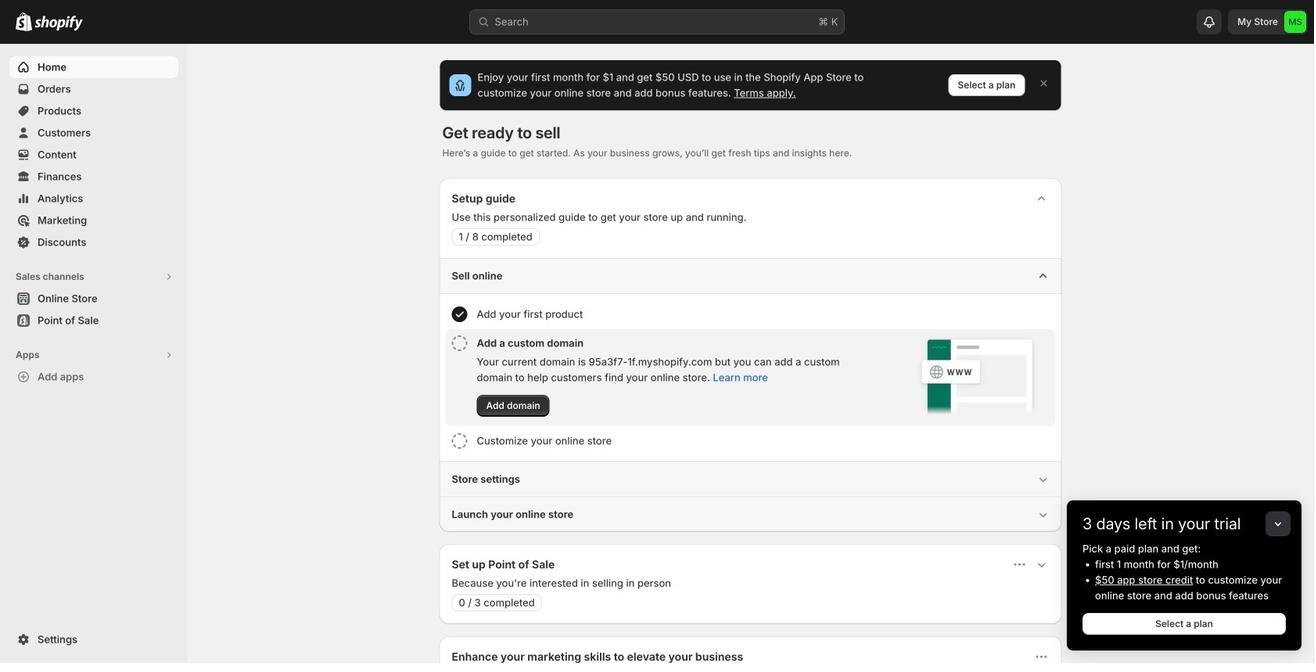 Task type: locate. For each thing, give the bounding box(es) containing it.
guide categories group
[[439, 258, 1062, 532]]

mark customize your online store as done image
[[452, 433, 468, 449]]

0 horizontal spatial shopify image
[[16, 12, 32, 31]]

shopify image
[[16, 12, 32, 31], [34, 15, 83, 31]]

mark add your first product as not done image
[[452, 307, 468, 322]]

customize your online store group
[[446, 427, 1056, 455]]

my store image
[[1285, 11, 1307, 33]]

add a custom domain group
[[446, 329, 1056, 426]]



Task type: vqa. For each thing, say whether or not it's contained in the screenshot.
bottom product
no



Task type: describe. For each thing, give the bounding box(es) containing it.
1 horizontal spatial shopify image
[[34, 15, 83, 31]]

add your first product group
[[446, 300, 1056, 329]]

setup guide region
[[439, 178, 1062, 532]]

mark add a custom domain as done image
[[452, 336, 468, 351]]

sell online group
[[439, 258, 1062, 462]]



